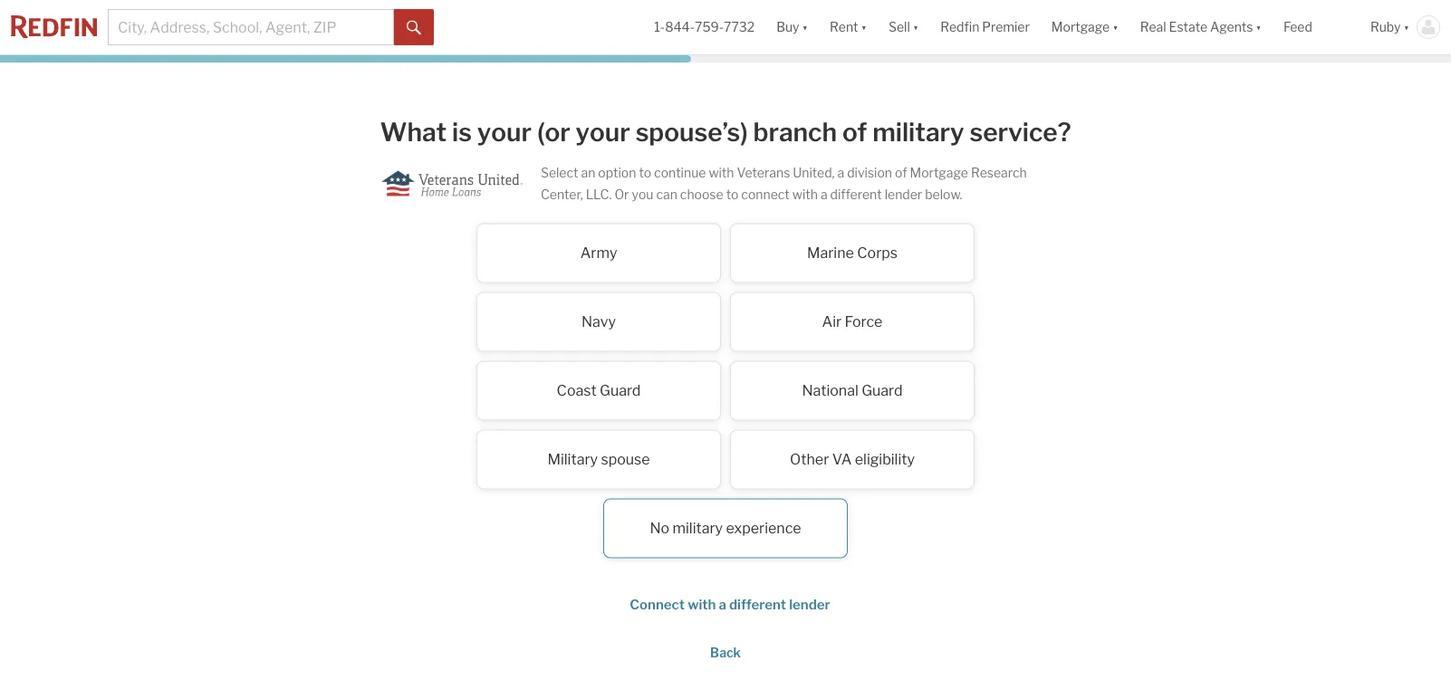 Task type: locate. For each thing, give the bounding box(es) containing it.
different inside select an option to continue with veterans united, a division of mortgage research center, llc. or you can choose to connect with a different lender below.
[[831, 187, 882, 202]]

military
[[548, 451, 598, 469]]

of
[[843, 116, 868, 147], [895, 165, 908, 180]]

with
[[709, 165, 734, 180], [793, 187, 818, 202], [688, 597, 716, 613]]

to
[[639, 165, 652, 180], [727, 187, 739, 202]]

▾ for buy ▾
[[803, 19, 808, 35]]

1-
[[655, 19, 665, 35]]

mortgage up lender below.
[[910, 165, 969, 180]]

▾ right ruby
[[1404, 19, 1410, 35]]

veterans
[[737, 165, 791, 180]]

guard
[[600, 382, 641, 400], [862, 382, 903, 400]]

a right united,
[[838, 165, 845, 180]]

2 vertical spatial with
[[688, 597, 716, 613]]

a
[[838, 165, 845, 180], [821, 187, 828, 202], [719, 597, 727, 613]]

▾ right sell
[[913, 19, 919, 35]]

1 horizontal spatial of
[[895, 165, 908, 180]]

guard right national
[[862, 382, 903, 400]]

0 horizontal spatial of
[[843, 116, 868, 147]]

to up you
[[639, 165, 652, 180]]

your up "option"
[[576, 116, 631, 147]]

mortgage ▾ button
[[1041, 0, 1130, 54]]

to right choose
[[727, 187, 739, 202]]

llc.
[[586, 187, 612, 202]]

1 horizontal spatial mortgage
[[1052, 19, 1110, 35]]

connect with a different lender
[[630, 597, 831, 613]]

buy ▾
[[777, 19, 808, 35]]

3 ▾ from the left
[[913, 19, 919, 35]]

coast
[[557, 382, 597, 400]]

experience
[[726, 520, 802, 537]]

▾ right agents at the right of the page
[[1256, 19, 1262, 35]]

▾
[[803, 19, 808, 35], [861, 19, 867, 35], [913, 19, 919, 35], [1113, 19, 1119, 35], [1256, 19, 1262, 35], [1404, 19, 1410, 35]]

0 vertical spatial a
[[838, 165, 845, 180]]

feed button
[[1273, 0, 1360, 54]]

real estate agents ▾ link
[[1141, 0, 1262, 54]]

5 ▾ from the left
[[1256, 19, 1262, 35]]

1 horizontal spatial to
[[727, 187, 739, 202]]

1 vertical spatial with
[[793, 187, 818, 202]]

choose
[[680, 187, 724, 202]]

redfin
[[941, 19, 980, 35]]

▾ for sell ▾
[[913, 19, 919, 35]]

different inside the 'what is your (or your spouse's) branch of military service?' option group
[[730, 597, 787, 613]]

1 vertical spatial different
[[730, 597, 787, 613]]

real estate agents ▾
[[1141, 19, 1262, 35]]

back button
[[711, 645, 741, 661]]

1 ▾ from the left
[[803, 19, 808, 35]]

2 ▾ from the left
[[861, 19, 867, 35]]

0 horizontal spatial different
[[730, 597, 787, 613]]

1 horizontal spatial your
[[576, 116, 631, 147]]

0 horizontal spatial guard
[[600, 382, 641, 400]]

lender
[[790, 597, 831, 613]]

▾ right buy
[[803, 19, 808, 35]]

guard right coast
[[600, 382, 641, 400]]

6 ▾ from the left
[[1404, 19, 1410, 35]]

0 horizontal spatial your
[[477, 116, 532, 147]]

eligibility
[[855, 451, 915, 469]]

other
[[790, 451, 829, 469]]

▾ for rent ▾
[[861, 19, 867, 35]]

with down united,
[[793, 187, 818, 202]]

with up choose
[[709, 165, 734, 180]]

▾ right rent
[[861, 19, 867, 35]]

can
[[656, 187, 678, 202]]

2 horizontal spatial a
[[838, 165, 845, 180]]

ruby ▾
[[1371, 19, 1410, 35]]

1 vertical spatial of
[[895, 165, 908, 180]]

army
[[581, 244, 617, 262]]

1 your from the left
[[477, 116, 532, 147]]

sell ▾ button
[[889, 0, 919, 54]]

of up lender below.
[[895, 165, 908, 180]]

you
[[632, 187, 654, 202]]

with right connect in the bottom of the page
[[688, 597, 716, 613]]

1 vertical spatial mortgage
[[910, 165, 969, 180]]

or
[[615, 187, 629, 202]]

1 vertical spatial to
[[727, 187, 739, 202]]

0 horizontal spatial to
[[639, 165, 652, 180]]

option
[[598, 165, 637, 180]]

▾ for ruby ▾
[[1404, 19, 1410, 35]]

1 guard from the left
[[600, 382, 641, 400]]

buy
[[777, 19, 800, 35]]

select an option to continue with veterans united, a division of mortgage research center, llc. or you can choose to connect with a different lender below.
[[541, 165, 1027, 202]]

0 horizontal spatial mortgage
[[910, 165, 969, 180]]

your right is
[[477, 116, 532, 147]]

▾ inside dropdown button
[[1256, 19, 1262, 35]]

guard for coast guard
[[600, 382, 641, 400]]

your
[[477, 116, 532, 147], [576, 116, 631, 147]]

1 horizontal spatial different
[[831, 187, 882, 202]]

a down united,
[[821, 187, 828, 202]]

▾ left real
[[1113, 19, 1119, 35]]

rent ▾ button
[[819, 0, 878, 54]]

center,
[[541, 187, 583, 202]]

0 vertical spatial different
[[831, 187, 882, 202]]

mortgage ▾
[[1052, 19, 1119, 35]]

what is your (or your spouse's) branch of military service? option group
[[363, 223, 1093, 624]]

2 vertical spatial a
[[719, 597, 727, 613]]

different down division
[[831, 187, 882, 202]]

4 ▾ from the left
[[1113, 19, 1119, 35]]

different
[[831, 187, 882, 202], [730, 597, 787, 613]]

0 horizontal spatial a
[[719, 597, 727, 613]]

1 horizontal spatial guard
[[862, 382, 903, 400]]

(or
[[537, 116, 571, 147]]

submit search image
[[407, 21, 421, 35]]

1 horizontal spatial a
[[821, 187, 828, 202]]

other va eligibility
[[790, 451, 915, 469]]

what
[[380, 116, 447, 147]]

mortgage left real
[[1052, 19, 1110, 35]]

corps
[[858, 244, 898, 262]]

2 guard from the left
[[862, 382, 903, 400]]

different left lender
[[730, 597, 787, 613]]

0 vertical spatial of
[[843, 116, 868, 147]]

military spouse
[[548, 451, 650, 469]]

sell ▾ button
[[878, 0, 930, 54]]

a up 'back' in the bottom of the page
[[719, 597, 727, 613]]

of up division
[[843, 116, 868, 147]]

buy ▾ button
[[766, 0, 819, 54]]

military
[[673, 520, 723, 537]]

0 vertical spatial mortgage
[[1052, 19, 1110, 35]]

connect
[[630, 597, 685, 613]]

mortgage inside select an option to continue with veterans united, a division of mortgage research center, llc. or you can choose to connect with a different lender below.
[[910, 165, 969, 180]]

mortgage
[[1052, 19, 1110, 35], [910, 165, 969, 180]]



Task type: describe. For each thing, give the bounding box(es) containing it.
air
[[822, 313, 842, 331]]

no military experience
[[650, 520, 802, 537]]

division
[[848, 165, 893, 180]]

connect
[[742, 187, 790, 202]]

buy ▾ button
[[777, 0, 808, 54]]

rent ▾
[[830, 19, 867, 35]]

1-844-759-7732 link
[[655, 19, 755, 35]]

redfin premier
[[941, 19, 1030, 35]]

1 vertical spatial a
[[821, 187, 828, 202]]

1-844-759-7732
[[655, 19, 755, 35]]

mortgage inside mortgage ▾ dropdown button
[[1052, 19, 1110, 35]]

force
[[845, 313, 883, 331]]

no
[[650, 520, 670, 537]]

a inside option group
[[719, 597, 727, 613]]

premier
[[983, 19, 1030, 35]]

national guard
[[802, 382, 903, 400]]

united,
[[793, 165, 835, 180]]

what is your (or your spouse's) branch of military service?
[[380, 116, 1072, 147]]

spouse
[[601, 451, 650, 469]]

sell
[[889, 19, 911, 35]]

of inside select an option to continue with veterans united, a division of mortgage research center, llc. or you can choose to connect with a different lender below.
[[895, 165, 908, 180]]

mortgage ▾ button
[[1052, 0, 1119, 54]]

ruby
[[1371, 19, 1402, 35]]

an
[[581, 165, 596, 180]]

branch
[[754, 116, 837, 147]]

coast guard
[[557, 382, 641, 400]]

0 vertical spatial with
[[709, 165, 734, 180]]

sell ▾
[[889, 19, 919, 35]]

research
[[971, 165, 1027, 180]]

air force
[[822, 313, 883, 331]]

va
[[833, 451, 852, 469]]

City, Address, School, Agent, ZIP search field
[[108, 9, 394, 45]]

veterans united home loans image
[[382, 171, 523, 196]]

redfin premier button
[[930, 0, 1041, 54]]

lender below.
[[885, 187, 963, 202]]

continue
[[654, 165, 706, 180]]

spouse's)
[[636, 116, 748, 147]]

estate
[[1170, 19, 1208, 35]]

feed
[[1284, 19, 1313, 35]]

is
[[452, 116, 472, 147]]

2 your from the left
[[576, 116, 631, 147]]

844-
[[665, 19, 695, 35]]

select
[[541, 165, 579, 180]]

0 vertical spatial to
[[639, 165, 652, 180]]

▾ for mortgage ▾
[[1113, 19, 1119, 35]]

military service?
[[873, 116, 1072, 147]]

7732
[[724, 19, 755, 35]]

with inside the 'what is your (or your spouse's) branch of military service?' option group
[[688, 597, 716, 613]]

759-
[[695, 19, 724, 35]]

rent ▾ button
[[830, 0, 867, 54]]

guard for national guard
[[862, 382, 903, 400]]

rent
[[830, 19, 859, 35]]

back
[[711, 645, 741, 661]]

marine
[[807, 244, 854, 262]]

navy
[[582, 313, 616, 331]]

agents
[[1211, 19, 1254, 35]]

marine corps
[[807, 244, 898, 262]]

national
[[802, 382, 859, 400]]

real
[[1141, 19, 1167, 35]]

real estate agents ▾ button
[[1130, 0, 1273, 54]]



Task type: vqa. For each thing, say whether or not it's contained in the screenshot.
(214) 225-6046
no



